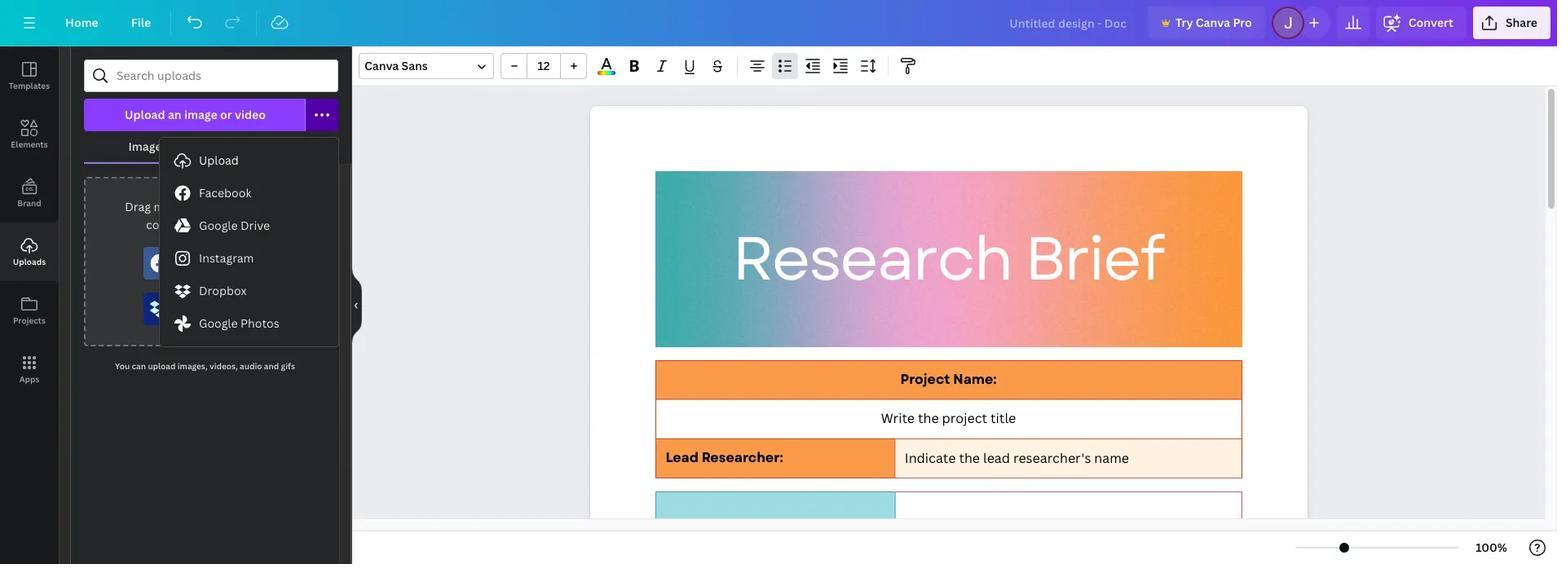 Task type: describe. For each thing, give the bounding box(es) containing it.
brand button
[[0, 164, 59, 223]]

photos
[[241, 316, 280, 331]]

google for google drive
[[199, 218, 238, 233]]

upload for upload an image or video
[[125, 107, 165, 122]]

google drive button
[[160, 210, 338, 242]]

canva inside button
[[1196, 15, 1231, 30]]

here
[[190, 199, 215, 215]]

gifs
[[281, 361, 295, 372]]

sans
[[402, 58, 428, 73]]

dropbox button
[[160, 275, 338, 308]]

images button
[[84, 131, 212, 162]]

elements
[[11, 139, 48, 150]]

convert button
[[1377, 7, 1467, 39]]

brief
[[1025, 215, 1164, 303]]

you can upload images, videos, audio and gifs
[[115, 361, 295, 372]]

research brief
[[732, 215, 1164, 303]]

upload inside drag media here to upload or connect an account...
[[232, 199, 271, 215]]

1 vertical spatial upload
[[148, 361, 176, 372]]

main menu bar
[[0, 0, 1558, 46]]

instagram button
[[160, 242, 338, 275]]

audio
[[240, 361, 262, 372]]

to
[[218, 199, 230, 215]]

facebook button
[[160, 177, 338, 210]]

brand
[[17, 197, 41, 209]]

drag
[[125, 199, 151, 215]]

an inside drag media here to upload or connect an account...
[[194, 217, 207, 232]]

projects button
[[0, 281, 59, 340]]

or inside button
[[220, 107, 232, 122]]

share
[[1506, 15, 1538, 30]]

google for google photos
[[199, 316, 238, 331]]

images
[[128, 139, 168, 154]]

100% button
[[1466, 535, 1519, 561]]

research
[[732, 215, 1012, 303]]

google photos
[[199, 316, 280, 331]]

100%
[[1477, 540, 1508, 555]]

uploads
[[13, 256, 46, 268]]

side panel tab list
[[0, 46, 59, 399]]

projects
[[13, 315, 46, 326]]

image
[[184, 107, 217, 122]]

templates button
[[0, 46, 59, 105]]

file button
[[118, 7, 164, 39]]

instagram
[[199, 250, 254, 266]]

upload an image or video
[[125, 107, 266, 122]]

google drive
[[199, 218, 270, 233]]



Task type: locate. For each thing, give the bounding box(es) containing it.
menu
[[160, 138, 338, 347]]

upload inside button
[[199, 153, 239, 168]]

can
[[132, 361, 146, 372]]

upload up images
[[125, 107, 165, 122]]

0 horizontal spatial upload
[[148, 361, 176, 372]]

google inside google photos button
[[199, 316, 238, 331]]

file
[[131, 15, 151, 30]]

you
[[115, 361, 130, 372]]

facebook
[[199, 185, 252, 201]]

upload inside button
[[125, 107, 165, 122]]

account...
[[210, 217, 264, 232]]

upload
[[232, 199, 271, 215], [148, 361, 176, 372]]

try canva pro
[[1176, 15, 1253, 30]]

apps
[[19, 374, 39, 385]]

an left image
[[168, 107, 182, 122]]

0 vertical spatial canva
[[1196, 15, 1231, 30]]

upload up the facebook
[[199, 153, 239, 168]]

canva inside dropdown button
[[365, 58, 399, 73]]

templates
[[9, 80, 50, 91]]

1 horizontal spatial or
[[274, 199, 285, 215]]

canva
[[1196, 15, 1231, 30], [365, 58, 399, 73]]

upload for upload
[[199, 153, 239, 168]]

Search uploads search field
[[117, 60, 328, 91]]

an
[[168, 107, 182, 122], [194, 217, 207, 232]]

google
[[199, 218, 238, 233], [199, 316, 238, 331]]

menu containing upload
[[160, 138, 338, 347]]

canva right try
[[1196, 15, 1231, 30]]

hide image
[[352, 266, 362, 345]]

google photos button
[[160, 308, 338, 340]]

1 horizontal spatial upload
[[199, 153, 239, 168]]

an inside button
[[168, 107, 182, 122]]

google inside google drive button
[[199, 218, 238, 233]]

1 horizontal spatial canva
[[1196, 15, 1231, 30]]

upload right can
[[148, 361, 176, 372]]

videos
[[256, 139, 294, 154]]

0 vertical spatial upload
[[232, 199, 271, 215]]

1 vertical spatial upload
[[199, 153, 239, 168]]

videos,
[[210, 361, 238, 372]]

canva sans button
[[359, 53, 494, 79]]

1 horizontal spatial upload
[[232, 199, 271, 215]]

color range image
[[598, 71, 616, 75]]

images,
[[178, 361, 208, 372]]

0 vertical spatial upload
[[125, 107, 165, 122]]

try canva pro button
[[1148, 7, 1266, 39]]

connect
[[146, 217, 191, 232]]

and
[[264, 361, 279, 372]]

0 vertical spatial an
[[168, 107, 182, 122]]

1 vertical spatial an
[[194, 217, 207, 232]]

home
[[65, 15, 99, 30]]

share button
[[1474, 7, 1551, 39]]

upload
[[125, 107, 165, 122], [199, 153, 239, 168]]

videos button
[[212, 131, 339, 162]]

an down here
[[194, 217, 207, 232]]

try
[[1176, 15, 1194, 30]]

drive
[[241, 218, 270, 233]]

home link
[[52, 7, 112, 39]]

0 horizontal spatial or
[[220, 107, 232, 122]]

google down the to on the left top
[[199, 218, 238, 233]]

canva left sans at the left top of page
[[365, 58, 399, 73]]

google down dropbox
[[199, 316, 238, 331]]

1 vertical spatial canva
[[365, 58, 399, 73]]

convert
[[1409, 15, 1454, 30]]

upload an image or video button
[[84, 99, 306, 131]]

– – number field
[[533, 58, 555, 73]]

upload button
[[160, 144, 338, 177]]

0 horizontal spatial an
[[168, 107, 182, 122]]

0 vertical spatial or
[[220, 107, 232, 122]]

Design title text field
[[997, 7, 1142, 39]]

upload up drive
[[232, 199, 271, 215]]

or
[[220, 107, 232, 122], [274, 199, 285, 215]]

Research Brief text field
[[590, 106, 1308, 564]]

drag media here to upload or connect an account...
[[125, 199, 285, 232]]

video
[[235, 107, 266, 122]]

0 horizontal spatial canva
[[365, 58, 399, 73]]

elements button
[[0, 105, 59, 164]]

1 vertical spatial google
[[199, 316, 238, 331]]

1 horizontal spatial an
[[194, 217, 207, 232]]

pro
[[1234, 15, 1253, 30]]

1 google from the top
[[199, 218, 238, 233]]

or inside drag media here to upload or connect an account...
[[274, 199, 285, 215]]

0 horizontal spatial upload
[[125, 107, 165, 122]]

apps button
[[0, 340, 59, 399]]

0 vertical spatial google
[[199, 218, 238, 233]]

group
[[501, 53, 587, 79]]

2 google from the top
[[199, 316, 238, 331]]

media
[[154, 199, 187, 215]]

1 vertical spatial or
[[274, 199, 285, 215]]

canva sans
[[365, 58, 428, 73]]

uploads button
[[0, 223, 59, 281]]

dropbox
[[199, 283, 247, 299]]



Task type: vqa. For each thing, say whether or not it's contained in the screenshot.
in
no



